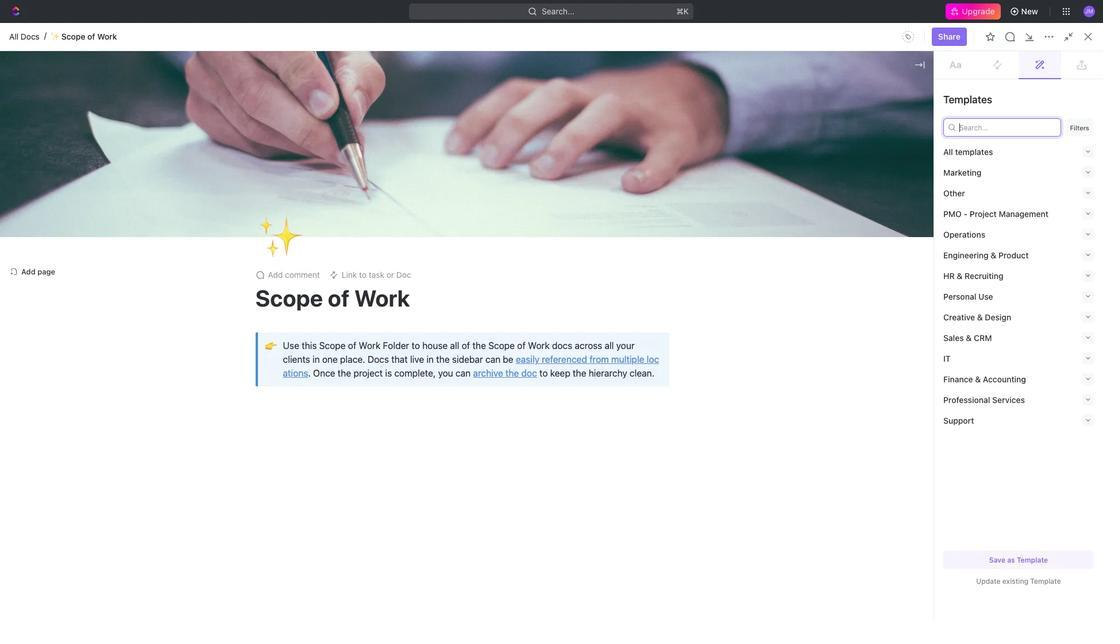 Task type: vqa. For each thing, say whether or not it's contained in the screenshot.
the See all 'button'
yes



Task type: locate. For each thing, give the bounding box(es) containing it.
& right finance
[[976, 375, 982, 384]]

project up "sharing"
[[970, 209, 997, 219]]

house
[[423, 341, 448, 351]]

work inside button
[[249, 306, 268, 315]]

enable
[[489, 26, 514, 36]]

1 horizontal spatial 👋
[[809, 154, 818, 163]]

1 vertical spatial this
[[302, 341, 317, 351]]

👥 down recent
[[200, 136, 209, 144]]

2 vertical spatial resource
[[213, 285, 248, 295]]

existing
[[1003, 578, 1029, 586]]

0 vertical spatial ago
[[924, 243, 938, 253]]

1 vertical spatial favorites
[[9, 143, 40, 151]]

docs
[[552, 341, 573, 351]]

shared
[[266, 202, 293, 212]]

private button
[[300, 197, 332, 220]]

ago inside 24 mins ago row
[[925, 264, 938, 274]]

to up live
[[412, 341, 420, 351]]

1 vertical spatial meeting
[[213, 347, 244, 357]]

favorites up the project notes
[[505, 96, 544, 106]]

24 mins ago
[[893, 264, 938, 274]]

2 vertical spatial 5
[[290, 347, 295, 357]]

scope of work down hierarchy
[[564, 388, 619, 398]]

sidebar
[[452, 355, 483, 365]]

all templates
[[944, 147, 994, 157]]

resource management row
[[186, 279, 1090, 300]]

agency management down page
[[28, 278, 106, 287]]

row
[[186, 220, 1090, 239], [186, 237, 1090, 260], [186, 320, 1090, 343], [186, 341, 1090, 364], [186, 361, 1090, 384], [186, 382, 1090, 405], [186, 404, 1090, 424], [186, 424, 1090, 445], [186, 445, 1090, 466], [186, 466, 1090, 486]]

0 horizontal spatial welcome!
[[216, 154, 253, 163]]

date inside button
[[893, 225, 908, 233]]

tab list
[[199, 197, 475, 220]]

scope of work inside button
[[213, 306, 268, 315]]

1
[[588, 326, 591, 336], [237, 388, 241, 398]]

welcome! • in agency management for scope of work
[[825, 154, 957, 163]]

✨ inside ✨ scope of work
[[51, 32, 60, 41]]

tree inside sidebar navigation
[[5, 176, 161, 585]]

clients
[[283, 355, 310, 365]]

👋 for resource management
[[200, 154, 209, 163]]

management inside sidebar navigation
[[58, 278, 106, 287]]

1 horizontal spatial 2
[[588, 347, 592, 357]]

across
[[575, 341, 603, 351]]

1 vertical spatial all
[[944, 147, 954, 157]]

new up search docs
[[1022, 6, 1039, 16]]

docs inside use this scope of work folder to house all of the scope of work docs across all your clients in one place. docs that live in the sidebar can be
[[368, 355, 389, 365]]

1 vertical spatial agency management
[[564, 368, 642, 377]]

favorites button
[[5, 140, 44, 154]]

creative & design
[[944, 312, 1012, 322]]

filters
[[1071, 124, 1090, 131]]

1 minutes from the top
[[246, 326, 276, 336]]

cell
[[186, 238, 198, 259], [546, 238, 661, 259], [794, 238, 886, 259], [186, 259, 198, 279], [546, 259, 661, 279], [661, 259, 794, 279], [794, 259, 886, 279], [186, 279, 198, 300], [546, 279, 661, 300], [661, 279, 794, 300], [794, 279, 886, 300], [886, 279, 978, 300], [186, 300, 198, 321], [546, 300, 661, 321], [661, 300, 794, 321], [794, 300, 886, 321], [886, 300, 978, 321], [186, 321, 198, 342], [794, 321, 886, 342], [886, 321, 978, 342], [186, 342, 198, 362], [794, 342, 886, 362], [886, 342, 978, 362], [186, 362, 198, 383], [794, 362, 886, 383], [886, 362, 978, 383], [186, 383, 198, 404], [794, 383, 886, 404], [886, 383, 978, 404], [186, 404, 198, 424], [198, 404, 546, 424], [546, 404, 661, 424], [661, 404, 794, 424], [794, 404, 886, 424], [886, 404, 978, 424], [186, 424, 198, 445], [198, 424, 546, 445], [546, 424, 661, 445], [661, 424, 794, 445], [794, 424, 886, 445], [886, 424, 978, 445], [978, 424, 1070, 445], [1070, 424, 1090, 445], [186, 445, 198, 466], [198, 445, 546, 466], [546, 445, 661, 466], [661, 445, 794, 466], [794, 445, 886, 466], [886, 445, 978, 466], [978, 445, 1070, 466], [1070, 445, 1090, 466], [186, 466, 198, 486], [198, 466, 546, 486], [546, 466, 661, 486], [661, 466, 794, 486], [794, 466, 886, 486], [886, 466, 978, 486], [978, 466, 1070, 486], [1070, 466, 1090, 486]]

meeting minutes up client 1 scope of work docs
[[213, 347, 276, 357]]

1 horizontal spatial date
[[893, 225, 908, 233]]

👉
[[265, 340, 277, 352]]

all button
[[199, 197, 215, 220]]

multiple
[[612, 355, 645, 365]]

0 horizontal spatial all
[[9, 31, 18, 41]]

updated
[[818, 225, 845, 233]]

welcome!
[[216, 154, 253, 163], [825, 154, 862, 163]]

1 welcome! from the left
[[216, 154, 253, 163]]

0 vertical spatial 5
[[278, 243, 283, 253]]

5 up clients at the left
[[290, 326, 295, 336]]

2 meeting from the top
[[213, 347, 244, 357]]

management inside "button"
[[250, 285, 300, 295]]

0 horizontal spatial agency management
[[28, 278, 106, 287]]

✨
[[51, 32, 60, 41], [200, 117, 209, 126], [809, 136, 818, 144], [258, 209, 304, 263]]

1 vertical spatial 👥
[[200, 136, 209, 144]]

your
[[617, 341, 635, 351]]

recruiting
[[965, 271, 1004, 281]]

add up agency management, , "element"
[[21, 267, 36, 276]]

2 meeting minutes from the top
[[213, 347, 276, 357]]

mins right 27
[[904, 243, 922, 253]]

2 welcome! from the left
[[825, 154, 862, 163]]

1 vertical spatial template
[[1031, 578, 1062, 586]]

ago down "viewed"
[[924, 243, 938, 253]]

2 row from the top
[[186, 237, 1090, 260]]

can up archive
[[486, 355, 501, 365]]

date up 27
[[893, 225, 908, 233]]

1 horizontal spatial •
[[864, 154, 868, 163]]

5 inside button
[[278, 243, 283, 253]]

5 right 👉
[[290, 347, 295, 357]]

tree containing team space
[[5, 176, 161, 585]]

client for client 1 scope of work docs
[[213, 388, 235, 398]]

mins for 24
[[905, 264, 922, 274]]

all right see
[[459, 97, 467, 105]]

0 vertical spatial agency management
[[28, 278, 106, 287]]

this right "hide" on the right top of page
[[660, 26, 674, 36]]

1 vertical spatial resource management
[[216, 135, 302, 145]]

see
[[445, 97, 457, 105]]

date inside button
[[801, 225, 816, 233]]

scope of work down recent
[[216, 117, 271, 126]]

0 horizontal spatial use
[[283, 341, 299, 351]]

1 meeting from the top
[[213, 326, 244, 336]]

2 vertical spatial client
[[213, 388, 235, 398]]

this up clients at the left
[[302, 341, 317, 351]]

✨ right all docs link
[[51, 32, 60, 41]]

0 vertical spatial mins
[[904, 243, 922, 253]]

meeting minutes up 👉
[[213, 326, 276, 336]]

mins right 24
[[905, 264, 922, 274]]

professional
[[944, 395, 991, 405]]

docs up recent
[[193, 49, 212, 59]]

share
[[939, 32, 961, 41]]

date for date viewed
[[893, 225, 908, 233]]

0 horizontal spatial this
[[302, 341, 317, 351]]

& left product
[[991, 250, 997, 260]]

client 1 scope of work docs
[[213, 388, 320, 398]]

• up my docs
[[255, 154, 259, 163]]

date left updated in the right top of the page
[[801, 225, 816, 233]]

template right existing
[[1031, 578, 1062, 586]]

to inside dropdown button
[[359, 270, 367, 280]]

& left crm
[[967, 333, 972, 343]]

docs inside button
[[1021, 49, 1040, 59]]

docs inside sidebar navigation
[[28, 75, 47, 85]]

- for scope of work
[[667, 388, 671, 398]]

1 horizontal spatial agency management
[[564, 368, 642, 377]]

all docs link
[[9, 31, 40, 42]]

👥 down created
[[809, 117, 818, 126]]

1 vertical spatial can
[[456, 369, 471, 379]]

1 vertical spatial 2
[[334, 388, 339, 398]]

do you want to enable browser notifications? enable hide this
[[430, 26, 674, 36]]

use down recruiting on the top right
[[979, 292, 994, 302]]

1 👋 from the left
[[200, 154, 209, 163]]

0 horizontal spatial new
[[1022, 6, 1039, 16]]

1 horizontal spatial can
[[486, 355, 501, 365]]

task
[[369, 270, 385, 280]]

support
[[944, 416, 975, 426]]

scope of work up 👉
[[213, 306, 268, 315]]

1 vertical spatial use
[[283, 341, 299, 351]]

0 horizontal spatial favorites
[[9, 143, 40, 151]]

team space
[[28, 199, 73, 209]]

in
[[261, 154, 267, 163], [870, 154, 877, 163], [313, 355, 320, 365], [427, 355, 434, 365]]

👋
[[200, 154, 209, 163], [809, 154, 818, 163]]

0 vertical spatial meeting minutes
[[213, 326, 276, 336]]

search...
[[542, 6, 575, 16]]

- for client 2 project
[[667, 347, 671, 357]]

add for add comment
[[268, 270, 283, 280]]

tags
[[667, 225, 683, 233]]

mins inside 24 mins ago row
[[905, 264, 922, 274]]

2 welcome! • in agency management from the left
[[825, 154, 957, 163]]

table containing 5
[[186, 220, 1090, 486]]

1 vertical spatial new
[[1058, 49, 1075, 59]]

0 vertical spatial 1
[[588, 326, 591, 336]]

client 1 project
[[564, 326, 620, 336]]

use up clients at the left
[[283, 341, 299, 351]]

to inside use this scope of work folder to house all of the scope of work docs across all your clients in one place. docs that live in the sidebar can be
[[412, 341, 420, 351]]

& left design
[[978, 312, 984, 322]]

doc inside dropdown button
[[397, 270, 411, 280]]

0 vertical spatial client
[[564, 326, 585, 336]]

minutes up 👉
[[246, 326, 276, 336]]

you down use this scope of work folder to house all of the scope of work docs across all your clients in one place. docs that live in the sidebar can be on the bottom of the page
[[438, 369, 453, 379]]

1 vertical spatial client
[[564, 347, 585, 357]]

scope
[[61, 31, 85, 41], [216, 117, 240, 126], [825, 135, 849, 145], [256, 285, 323, 312], [213, 306, 237, 315], [319, 341, 346, 351], [489, 341, 515, 351], [243, 388, 267, 398], [564, 388, 587, 398]]

6 row from the top
[[186, 382, 1090, 405]]

marketing
[[944, 168, 982, 177]]

date updated button
[[794, 220, 852, 238]]

&
[[991, 250, 997, 260], [957, 271, 963, 281], [978, 312, 984, 322], [967, 333, 972, 343], [976, 375, 982, 384]]

1 date from the left
[[801, 225, 816, 233]]

docs up the dashboards
[[28, 75, 47, 85]]

1 vertical spatial 5
[[290, 326, 295, 336]]

project up hierarchy
[[595, 347, 621, 357]]

0 horizontal spatial add
[[21, 267, 36, 276]]

doc
[[522, 369, 537, 379]]

1 vertical spatial ago
[[925, 264, 938, 274]]

1 row from the top
[[186, 220, 1090, 239]]

1 vertical spatial 1
[[237, 388, 241, 398]]

welcome! down created by me
[[825, 154, 862, 163]]

you right do on the left of page
[[443, 26, 457, 36]]

column header
[[186, 220, 198, 239]]

see all button
[[440, 94, 471, 108]]

2 horizontal spatial all
[[944, 147, 954, 157]]

mins for 27
[[904, 243, 922, 253]]

24 mins ago row
[[186, 259, 1090, 280]]

-
[[964, 209, 968, 219], [667, 326, 671, 336], [667, 347, 671, 357], [667, 368, 671, 377], [667, 388, 671, 398]]

live
[[410, 355, 424, 365]]

0 horizontal spatial date
[[801, 225, 816, 233]]

dashboards link
[[5, 90, 161, 109]]

pmo
[[944, 209, 962, 219]]

finance
[[944, 375, 974, 384]]

1 horizontal spatial new
[[1058, 49, 1075, 59]]

0 vertical spatial all
[[9, 31, 18, 41]]

can down sidebar
[[456, 369, 471, 379]]

1 horizontal spatial doc
[[1077, 49, 1092, 59]]

2 down once
[[334, 388, 339, 398]]

1 horizontal spatial all
[[202, 202, 212, 212]]

welcome! for scope
[[825, 154, 862, 163]]

place.
[[340, 355, 365, 365]]

& right hr on the top
[[957, 271, 963, 281]]

1 horizontal spatial 👥
[[809, 117, 818, 126]]

0 vertical spatial template
[[1018, 556, 1049, 565]]

doc down jm dropdown button
[[1077, 49, 1092, 59]]

agency inside agency management link
[[28, 278, 55, 287]]

favorites up spaces
[[9, 143, 40, 151]]

docs left ✨ scope of work
[[21, 31, 40, 41]]

new
[[1022, 6, 1039, 16], [1058, 49, 1075, 59]]

docs right the search
[[1021, 49, 1040, 59]]

new inside button
[[1022, 6, 1039, 16]]

product
[[999, 250, 1029, 260]]

9 row from the top
[[186, 445, 1090, 466]]

project up across
[[593, 326, 620, 336]]

1 horizontal spatial favorites
[[505, 96, 544, 106]]

2 date from the left
[[893, 225, 908, 233]]

2 👋 from the left
[[809, 154, 818, 163]]

easily
[[516, 355, 540, 365]]

0 vertical spatial minutes
[[246, 326, 276, 336]]

all inside button
[[202, 202, 212, 212]]

5 row from the top
[[186, 361, 1090, 384]]

1 horizontal spatial 1
[[588, 326, 591, 336]]

1 horizontal spatial welcome! • in agency management
[[825, 154, 957, 163]]

- for client 1 project
[[667, 326, 671, 336]]

new right search docs
[[1058, 49, 1075, 59]]

& for creative
[[978, 312, 984, 322]]

engineering
[[944, 250, 989, 260]]

1 vertical spatial mins
[[905, 264, 922, 274]]

docs up project
[[368, 355, 389, 365]]

0 vertical spatial this
[[660, 26, 674, 36]]

all docs
[[9, 31, 40, 41]]

2 down client 1 project
[[588, 347, 592, 357]]

agency management down from
[[564, 368, 642, 377]]

1 welcome! • in agency management from the left
[[216, 154, 348, 163]]

1 for scope
[[237, 388, 241, 398]]

location
[[552, 225, 580, 233]]

dashboards
[[28, 94, 72, 104]]

0 horizontal spatial welcome! • in agency management
[[216, 154, 348, 163]]

management
[[862, 117, 911, 126], [253, 135, 302, 145], [300, 154, 348, 163], [909, 154, 957, 163], [1000, 209, 1049, 219], [58, 278, 106, 287], [250, 285, 300, 295], [594, 368, 642, 377]]

the down house
[[436, 355, 450, 365]]

template right 'as'
[[1018, 556, 1049, 565]]

archive the doc link
[[473, 369, 537, 379]]

0 horizontal spatial doc
[[397, 270, 411, 280]]

0 horizontal spatial 1
[[237, 388, 241, 398]]

0 vertical spatial you
[[443, 26, 457, 36]]

to right the "want"
[[479, 26, 487, 36]]

services
[[993, 395, 1026, 405]]

to
[[479, 26, 487, 36], [359, 270, 367, 280], [412, 341, 420, 351], [540, 369, 548, 379]]

minutes left clients at the left
[[246, 347, 276, 357]]

add left comment on the top left
[[268, 270, 283, 280]]

1 vertical spatial resource
[[216, 135, 251, 145]]

2 • from the left
[[864, 154, 868, 163]]

mins inside row
[[904, 243, 922, 253]]

0 horizontal spatial 👋
[[200, 154, 209, 163]]

client for client 2 project
[[564, 347, 585, 357]]

doc right 'or'
[[397, 270, 411, 280]]

date
[[801, 225, 816, 233], [893, 225, 908, 233]]

& for finance
[[976, 375, 982, 384]]

.
[[308, 369, 311, 379]]

can
[[486, 355, 501, 365], [456, 369, 471, 379]]

add for add page
[[21, 267, 36, 276]]

1 vertical spatial minutes
[[246, 347, 276, 357]]

4 row from the top
[[186, 341, 1090, 364]]

to right the link
[[359, 270, 367, 280]]

minutes for client 2 project
[[246, 347, 276, 357]]

• down me
[[864, 154, 868, 163]]

2
[[588, 347, 592, 357], [334, 388, 339, 398]]

the down be
[[506, 369, 519, 379]]

of inside button
[[239, 306, 246, 315]]

10 row from the top
[[186, 466, 1090, 486]]

1 vertical spatial doc
[[397, 270, 411, 280]]

2 vertical spatial resource management
[[213, 285, 300, 295]]

1 vertical spatial meeting minutes
[[213, 347, 276, 357]]

scope of work
[[216, 117, 271, 126], [825, 135, 880, 145], [256, 285, 410, 312], [213, 306, 268, 315], [564, 388, 619, 398]]

0 horizontal spatial •
[[255, 154, 259, 163]]

ago for 24 mins ago
[[925, 264, 938, 274]]

2 minutes from the top
[[246, 347, 276, 357]]

tree
[[5, 176, 161, 585]]

welcome! up my docs
[[216, 154, 253, 163]]

docs right my
[[236, 202, 255, 212]]

1 • from the left
[[255, 154, 259, 163]]

design
[[986, 312, 1012, 322]]

0 vertical spatial can
[[486, 355, 501, 365]]

5 for client 1 project
[[290, 326, 295, 336]]

0 horizontal spatial can
[[456, 369, 471, 379]]

hr
[[944, 271, 955, 281]]

5 up add comment
[[278, 243, 283, 253]]

0 vertical spatial meeting
[[213, 326, 244, 336]]

project left notes
[[521, 117, 547, 126]]

new inside button
[[1058, 49, 1075, 59]]

sales & crm
[[944, 333, 993, 343]]

can inside use this scope of work folder to house all of the scope of work docs across all your clients in one place. docs that live in the sidebar can be
[[486, 355, 501, 365]]

new for new doc
[[1058, 49, 1075, 59]]

0 vertical spatial new
[[1022, 6, 1039, 16]]

meeting for client 2 project
[[213, 347, 244, 357]]

ago left hr on the top
[[925, 264, 938, 274]]

1 horizontal spatial welcome!
[[825, 154, 862, 163]]

date viewed button
[[886, 220, 950, 238]]

agency management
[[28, 278, 106, 287], [564, 368, 642, 377]]

project for client 2 project
[[595, 347, 621, 357]]

1 for project
[[588, 326, 591, 336]]

new doc
[[1058, 49, 1092, 59]]

0 vertical spatial doc
[[1077, 49, 1092, 59]]

1 horizontal spatial use
[[979, 292, 994, 302]]

ago for 27 mins ago
[[924, 243, 938, 253]]

table
[[186, 220, 1090, 486]]

1 meeting minutes from the top
[[213, 326, 276, 336]]

1 horizontal spatial add
[[268, 270, 283, 280]]

this inside use this scope of work folder to house all of the scope of work docs across all your clients in one place. docs that live in the sidebar can be
[[302, 341, 317, 351]]

1 horizontal spatial this
[[660, 26, 674, 36]]

link to task or doc button
[[325, 267, 416, 283]]

2 vertical spatial all
[[202, 202, 212, 212]]



Task type: describe. For each thing, give the bounding box(es) containing it.
recent
[[200, 96, 231, 106]]

row containing client 1 scope of work docs
[[186, 382, 1090, 405]]

business time image
[[554, 370, 561, 376]]

reposition button
[[553, 214, 607, 233]]

the up sidebar
[[473, 341, 486, 351]]

5 for client 2 project
[[290, 347, 295, 357]]

meeting minutes for client 2 project
[[213, 347, 276, 357]]

project for client 1 project
[[593, 326, 620, 336]]

welcome! for resource
[[216, 154, 253, 163]]

date viewed
[[893, 225, 933, 233]]

jm
[[1086, 8, 1094, 15]]

meeting for client 1 project
[[213, 326, 244, 336]]

search
[[992, 49, 1018, 59]]

engineering & product
[[944, 250, 1029, 260]]

created by me
[[809, 96, 872, 106]]

3 row from the top
[[186, 320, 1090, 343]]

0 vertical spatial favorites
[[505, 96, 544, 106]]

docs inside 'button'
[[236, 202, 255, 212]]

welcome! • in agency management for resource management
[[216, 154, 348, 163]]

date for date updated
[[801, 225, 816, 233]]

Search... text field
[[950, 119, 1058, 136]]

docs link
[[5, 71, 161, 89]]

row containing 5
[[186, 237, 1090, 260]]

doc inside button
[[1077, 49, 1092, 59]]

from
[[590, 355, 609, 365]]

search docs button
[[976, 45, 1047, 63]]

client 2 project
[[564, 347, 621, 357]]

✨ up add comment
[[258, 209, 304, 263]]

accounting
[[984, 375, 1027, 384]]

all inside see all button
[[459, 97, 467, 105]]

change cover button
[[607, 214, 674, 233]]

my docs
[[222, 202, 255, 212]]

all for all docs
[[9, 31, 18, 41]]

row containing name
[[186, 220, 1090, 239]]

docs down . at the bottom left of the page
[[301, 388, 320, 398]]

created
[[809, 96, 844, 106]]

assigned
[[393, 202, 428, 212]]

row containing agency management
[[186, 361, 1090, 384]]

referenced
[[542, 355, 587, 365]]

⌘k
[[677, 6, 690, 16]]

reposition
[[560, 218, 600, 228]]

upgrade link
[[947, 3, 1001, 20]]

. once the project is complete, you can archive the doc to keep the hierarchy clean.
[[308, 369, 655, 379]]

spaces
[[9, 162, 34, 171]]

new for new
[[1022, 6, 1039, 16]]

1 vertical spatial you
[[438, 369, 453, 379]]

✨ down created
[[809, 136, 818, 144]]

27 mins ago
[[893, 243, 938, 253]]

project inside 'link'
[[521, 117, 547, 126]]

hierarchy
[[589, 369, 628, 379]]

0 vertical spatial 👥
[[809, 117, 818, 126]]

my docs button
[[220, 197, 258, 220]]

Search by name... text field
[[907, 197, 1052, 214]]

templates
[[944, 94, 993, 106]]

or
[[387, 270, 394, 280]]

scope of work button
[[200, 300, 539, 321]]

other
[[944, 188, 966, 198]]

hide
[[640, 26, 658, 36]]

add page
[[21, 267, 55, 276]]

workspace button
[[337, 197, 385, 220]]

client for client 1 project
[[564, 326, 585, 336]]

✨ down recent
[[200, 117, 209, 126]]

personal use
[[944, 292, 994, 302]]

all for all templates
[[944, 147, 954, 157]]

use inside use this scope of work folder to house all of the scope of work docs across all your clients in one place. docs that live in the sidebar can be
[[283, 341, 299, 351]]

resource management inside "button"
[[213, 285, 300, 295]]

folder
[[383, 341, 409, 351]]

me
[[859, 96, 872, 106]]

- for agency management
[[667, 368, 671, 377]]

👋 for scope of work
[[809, 154, 818, 163]]

want
[[459, 26, 477, 36]]

0 vertical spatial use
[[979, 292, 994, 302]]

user group image
[[12, 201, 20, 208]]

be
[[503, 355, 514, 365]]

✨ scope of work
[[51, 31, 117, 41]]

archived
[[438, 202, 472, 212]]

7 row from the top
[[186, 404, 1090, 424]]

archived button
[[435, 197, 475, 220]]

minutes for client 1 project
[[246, 326, 276, 336]]

do
[[430, 26, 441, 36]]

scope of work row
[[186, 300, 1090, 321]]

creative
[[944, 312, 976, 322]]

agency management, , element
[[10, 277, 22, 289]]

template for save as template
[[1018, 556, 1049, 565]]

by
[[846, 96, 857, 106]]

0 horizontal spatial 2
[[334, 388, 339, 398]]

all left your
[[605, 341, 614, 351]]

0 vertical spatial resource management
[[825, 117, 911, 126]]

space
[[50, 199, 73, 209]]

the down place.
[[338, 369, 351, 379]]

my
[[222, 202, 234, 212]]

all up sidebar
[[450, 341, 460, 351]]

& for engineering
[[991, 250, 997, 260]]

link to task or doc
[[342, 270, 411, 280]]

once
[[313, 369, 335, 379]]

crm
[[974, 333, 993, 343]]

page
[[37, 267, 55, 276]]

meeting minutes for client 1 project
[[213, 326, 276, 336]]

resource management button
[[200, 280, 539, 300]]

professional services
[[944, 395, 1026, 405]]

• for management
[[255, 154, 259, 163]]

it
[[944, 354, 951, 364]]

the right "keep"
[[573, 369, 587, 379]]

finance & accounting
[[944, 375, 1027, 384]]

0 vertical spatial resource
[[825, 117, 860, 126]]

projects
[[34, 219, 65, 229]]

change cover button
[[607, 214, 674, 233]]

change
[[614, 218, 643, 228]]

search docs
[[992, 49, 1040, 59]]

favorites inside button
[[9, 143, 40, 151]]

personal
[[944, 292, 977, 302]]

• for of
[[864, 154, 868, 163]]

project for pmo - project management
[[970, 209, 997, 219]]

sidebar navigation
[[0, 40, 172, 621]]

0 horizontal spatial 👥
[[200, 136, 209, 144]]

scope of work down by
[[825, 135, 880, 145]]

tab list containing all
[[199, 197, 475, 220]]

scope of work down the link
[[256, 285, 410, 312]]

template for update existing template
[[1031, 578, 1062, 586]]

agency management inside sidebar navigation
[[28, 278, 106, 287]]

& for hr
[[957, 271, 963, 281]]

update
[[977, 578, 1001, 586]]

filters button
[[1066, 118, 1095, 137]]

project notes
[[521, 117, 571, 126]]

to left business time icon
[[540, 369, 548, 379]]

pmo - project management
[[944, 209, 1049, 219]]

scope inside 'scope of work' button
[[213, 306, 237, 315]]

date updated
[[801, 225, 845, 233]]

new doc button
[[1051, 45, 1099, 63]]

archive
[[473, 369, 503, 379]]

easily referenced from multiple loc ations link
[[283, 355, 660, 379]]

8 row from the top
[[186, 424, 1090, 445]]

ations
[[283, 369, 308, 379]]

cover
[[646, 218, 667, 228]]

assigned button
[[390, 197, 431, 220]]

dropdown menu image
[[900, 28, 918, 46]]

sales
[[944, 333, 965, 343]]

new button
[[1006, 2, 1046, 21]]

see all
[[445, 97, 467, 105]]

resource inside "button"
[[213, 285, 248, 295]]

workspace
[[340, 202, 382, 212]]

viewed
[[910, 225, 933, 233]]

0 vertical spatial 2
[[588, 347, 592, 357]]

loc
[[647, 355, 660, 365]]

& for sales
[[967, 333, 972, 343]]



